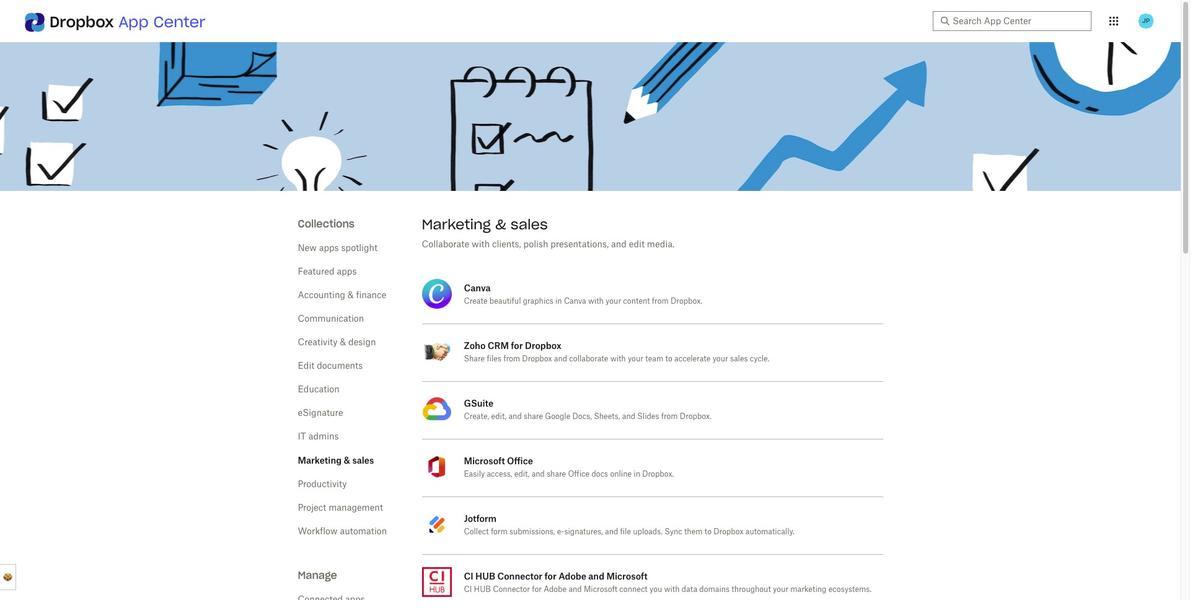 Task type: describe. For each thing, give the bounding box(es) containing it.
automation
[[340, 528, 387, 536]]

media.
[[647, 241, 675, 249]]

education link
[[298, 386, 340, 394]]

file
[[620, 528, 631, 536]]

connect
[[620, 586, 648, 593]]

1 vertical spatial adobe
[[544, 586, 567, 593]]

online
[[610, 471, 632, 478]]

project management link
[[298, 504, 383, 513]]

dropbox. for gsuite
[[680, 413, 712, 420]]

1 vertical spatial for
[[545, 571, 557, 582]]

throughout
[[732, 586, 771, 593]]

to inside zoho crm for dropbox share files from dropbox and collaborate with your team to accelerate your sales cycle.
[[666, 355, 673, 363]]

0 horizontal spatial marketing & sales
[[298, 455, 374, 466]]

collections
[[298, 218, 355, 230]]

zoho crm for dropbox share files from dropbox and collaborate with your team to accelerate your sales cycle.
[[464, 340, 770, 363]]

finance
[[356, 291, 387, 300]]

new
[[298, 244, 317, 253]]

marketing
[[791, 586, 827, 593]]

documents
[[317, 362, 363, 371]]

marketing & sales link
[[298, 455, 374, 466]]

create
[[464, 298, 488, 305]]

featured apps
[[298, 268, 357, 277]]

& for marketing & sales link
[[344, 455, 350, 466]]

management
[[329, 504, 383, 513]]

ecosystems.
[[829, 586, 872, 593]]

dropbox inside jotform collect form submissions, e-signatures, and file uploads. sync them to dropbox automatically.
[[714, 528, 744, 536]]

new apps spotlight
[[298, 244, 378, 253]]

jp button
[[1137, 11, 1157, 31]]

files
[[487, 355, 502, 363]]

1 horizontal spatial marketing & sales
[[422, 216, 548, 233]]

workflow
[[298, 528, 338, 536]]

0 vertical spatial hub
[[476, 571, 496, 582]]

collaborate with clients, polish presentations, and edit media.
[[422, 241, 675, 249]]

with inside zoho crm for dropbox share files from dropbox and collaborate with your team to accelerate your sales cycle.
[[611, 355, 626, 363]]

center
[[153, 12, 206, 32]]

manage
[[298, 569, 337, 582]]

collaborate
[[570, 355, 609, 363]]

education
[[298, 386, 340, 394]]

microsoft office easily access, edit, and share office docs online in dropbox.
[[464, 456, 674, 478]]

your inside canva create beautiful graphics in canva with your content from dropbox.
[[606, 298, 621, 305]]

0 vertical spatial adobe
[[559, 571, 587, 582]]

dropbox app center
[[50, 12, 206, 32]]

productivity
[[298, 481, 347, 489]]

creativity & design
[[298, 339, 376, 347]]

cycle.
[[750, 355, 770, 363]]

edit, inside microsoft office easily access, edit, and share office docs online in dropbox.
[[515, 471, 530, 478]]

easily
[[464, 471, 485, 478]]

and inside zoho crm for dropbox share files from dropbox and collaborate with your team to accelerate your sales cycle.
[[554, 355, 567, 363]]

app
[[119, 12, 149, 32]]

gsuite create, edit, and share google docs, sheets, and slides from dropbox.
[[464, 398, 712, 420]]

uploads.
[[633, 528, 663, 536]]

esignature link
[[298, 409, 343, 418]]

collect
[[464, 528, 489, 536]]

docs
[[592, 471, 608, 478]]

1 horizontal spatial marketing
[[422, 216, 491, 233]]

automatically.
[[746, 528, 795, 536]]

new apps spotlight link
[[298, 244, 378, 253]]

featured apps link
[[298, 268, 357, 277]]

with left clients,
[[472, 241, 490, 249]]

your left team
[[628, 355, 644, 363]]

ci hub connector for adobe and microsoft ci hub connector for adobe and microsoft connect you with data domains throughout your marketing ecosystems.
[[464, 571, 872, 593]]

1 vertical spatial microsoft
[[607, 571, 648, 582]]

accounting & finance link
[[298, 291, 387, 300]]

it admins
[[298, 433, 339, 442]]

featured
[[298, 268, 335, 277]]

your inside ci hub connector for adobe and microsoft ci hub connector for adobe and microsoft connect you with data domains throughout your marketing ecosystems.
[[773, 586, 789, 593]]

creativity
[[298, 339, 338, 347]]

beautiful
[[490, 298, 521, 305]]

google
[[545, 413, 571, 420]]

share
[[464, 355, 485, 363]]

from inside gsuite create, edit, and share google docs, sheets, and slides from dropbox.
[[662, 413, 678, 420]]

polish
[[524, 241, 548, 249]]

edit
[[629, 241, 645, 249]]

slides
[[638, 413, 660, 420]]

them
[[685, 528, 703, 536]]

spotlight
[[341, 244, 378, 253]]

design
[[349, 339, 376, 347]]

esignature
[[298, 409, 343, 418]]

accounting
[[298, 291, 345, 300]]

communication link
[[298, 315, 364, 324]]

for inside zoho crm for dropbox share files from dropbox and collaborate with your team to accelerate your sales cycle.
[[511, 340, 523, 351]]

collaborate
[[422, 241, 470, 249]]

0 horizontal spatial marketing
[[298, 455, 342, 466]]

workflow automation link
[[298, 528, 387, 536]]

dropbox down graphics
[[525, 340, 562, 351]]

communication
[[298, 315, 364, 324]]

& up clients,
[[495, 216, 506, 233]]

microsoft inside microsoft office easily access, edit, and share office docs online in dropbox.
[[464, 456, 505, 466]]

zoho
[[464, 340, 486, 351]]

creativity & design link
[[298, 339, 376, 347]]

team
[[646, 355, 664, 363]]

edit documents link
[[298, 362, 363, 371]]

admins
[[309, 433, 339, 442]]

you
[[650, 586, 662, 593]]

presentations,
[[551, 241, 609, 249]]

dropbox. inside canva create beautiful graphics in canva with your content from dropbox.
[[671, 298, 703, 305]]



Task type: vqa. For each thing, say whether or not it's contained in the screenshot.
AND inside Microsoft Office Easily access, edit, and share Office docs online in Dropbox.
yes



Task type: locate. For each thing, give the bounding box(es) containing it.
jp
[[1143, 17, 1150, 25]]

dropbox. inside gsuite create, edit, and share google docs, sheets, and slides from dropbox.
[[680, 413, 712, 420]]

2 vertical spatial from
[[662, 413, 678, 420]]

1 vertical spatial from
[[504, 355, 520, 363]]

connector down form in the left of the page
[[493, 586, 530, 593]]

0 vertical spatial dropbox.
[[671, 298, 703, 305]]

1 vertical spatial office
[[568, 471, 590, 478]]

apps
[[319, 244, 339, 253], [337, 268, 357, 277]]

1 vertical spatial hub
[[474, 586, 491, 593]]

with right the you
[[664, 586, 680, 593]]

1 ci from the top
[[464, 571, 474, 582]]

to right team
[[666, 355, 673, 363]]

from inside zoho crm for dropbox share files from dropbox and collaborate with your team to accelerate your sales cycle.
[[504, 355, 520, 363]]

edit documents
[[298, 362, 363, 371]]

marketing
[[422, 216, 491, 233], [298, 455, 342, 466]]

from right content
[[652, 298, 669, 305]]

& up productivity
[[344, 455, 350, 466]]

share inside gsuite create, edit, and share google docs, sheets, and slides from dropbox.
[[524, 413, 543, 420]]

1 vertical spatial ci
[[464, 586, 472, 593]]

0 vertical spatial edit,
[[492, 413, 507, 420]]

signatures,
[[565, 528, 603, 536]]

0 vertical spatial in
[[556, 298, 562, 305]]

your left content
[[606, 298, 621, 305]]

your right accelerate
[[713, 355, 728, 363]]

canva create beautiful graphics in canva with your content from dropbox.
[[464, 283, 703, 305]]

1 horizontal spatial in
[[634, 471, 641, 478]]

dropbox. inside microsoft office easily access, edit, and share office docs online in dropbox.
[[643, 471, 674, 478]]

0 horizontal spatial share
[[524, 413, 543, 420]]

sales inside zoho crm for dropbox share files from dropbox and collaborate with your team to accelerate your sales cycle.
[[730, 355, 748, 363]]

from right files
[[504, 355, 520, 363]]

with inside ci hub connector for adobe and microsoft ci hub connector for adobe and microsoft connect you with data domains throughout your marketing ecosystems.
[[664, 586, 680, 593]]

in right graphics
[[556, 298, 562, 305]]

0 horizontal spatial sales
[[352, 455, 374, 466]]

in right online
[[634, 471, 641, 478]]

&
[[495, 216, 506, 233], [348, 291, 354, 300], [340, 339, 346, 347], [344, 455, 350, 466]]

crm
[[488, 340, 509, 351]]

0 vertical spatial from
[[652, 298, 669, 305]]

& left design
[[340, 339, 346, 347]]

domains
[[700, 586, 730, 593]]

workflow automation
[[298, 528, 387, 536]]

1 horizontal spatial for
[[532, 586, 542, 593]]

canva up create
[[464, 283, 491, 293]]

submissions,
[[510, 528, 555, 536]]

project management
[[298, 504, 383, 513]]

edit, right create,
[[492, 413, 507, 420]]

with right collaborate
[[611, 355, 626, 363]]

2 vertical spatial for
[[532, 586, 542, 593]]

microsoft up easily
[[464, 456, 505, 466]]

connector
[[498, 571, 543, 582], [493, 586, 530, 593]]

sales
[[511, 216, 548, 233], [730, 355, 748, 363], [352, 455, 374, 466]]

1 horizontal spatial sales
[[511, 216, 548, 233]]

1 horizontal spatial office
[[568, 471, 590, 478]]

to inside jotform collect form submissions, e-signatures, and file uploads. sync them to dropbox automatically.
[[705, 528, 712, 536]]

sales up management
[[352, 455, 374, 466]]

2 horizontal spatial sales
[[730, 355, 748, 363]]

dropbox. right slides
[[680, 413, 712, 420]]

office up the access,
[[507, 456, 533, 466]]

from
[[652, 298, 669, 305], [504, 355, 520, 363], [662, 413, 678, 420]]

0 vertical spatial connector
[[498, 571, 543, 582]]

1 horizontal spatial edit,
[[515, 471, 530, 478]]

0 vertical spatial apps
[[319, 244, 339, 253]]

productivity link
[[298, 481, 347, 489]]

0 vertical spatial sales
[[511, 216, 548, 233]]

with
[[472, 241, 490, 249], [588, 298, 604, 305], [611, 355, 626, 363], [664, 586, 680, 593]]

share inside microsoft office easily access, edit, and share office docs online in dropbox.
[[547, 471, 566, 478]]

it admins link
[[298, 433, 339, 442]]

& for creativity & design link
[[340, 339, 346, 347]]

share left google
[[524, 413, 543, 420]]

project
[[298, 504, 326, 513]]

marketing & sales down admins
[[298, 455, 374, 466]]

with left content
[[588, 298, 604, 305]]

dropbox. for microsoft office
[[643, 471, 674, 478]]

1 vertical spatial sales
[[730, 355, 748, 363]]

1 horizontal spatial share
[[547, 471, 566, 478]]

1 vertical spatial in
[[634, 471, 641, 478]]

gsuite
[[464, 398, 494, 409]]

edit,
[[492, 413, 507, 420], [515, 471, 530, 478]]

& for accounting & finance "link"
[[348, 291, 354, 300]]

clients,
[[492, 241, 521, 249]]

0 horizontal spatial edit,
[[492, 413, 507, 420]]

0 horizontal spatial for
[[511, 340, 523, 351]]

1 horizontal spatial canva
[[564, 298, 586, 305]]

in inside canva create beautiful graphics in canva with your content from dropbox.
[[556, 298, 562, 305]]

1 vertical spatial connector
[[493, 586, 530, 593]]

2 horizontal spatial for
[[545, 571, 557, 582]]

canva right graphics
[[564, 298, 586, 305]]

adobe down signatures,
[[559, 571, 587, 582]]

dropbox left app
[[50, 12, 114, 32]]

dropbox right files
[[522, 355, 552, 363]]

ci
[[464, 571, 474, 582], [464, 586, 472, 593]]

to
[[666, 355, 673, 363], [705, 528, 712, 536]]

sales up polish
[[511, 216, 548, 233]]

microsoft left connect
[[584, 586, 618, 593]]

edit, inside gsuite create, edit, and share google docs, sheets, and slides from dropbox.
[[492, 413, 507, 420]]

in
[[556, 298, 562, 305], [634, 471, 641, 478]]

content
[[623, 298, 650, 305]]

accounting & finance
[[298, 291, 387, 300]]

1 vertical spatial share
[[547, 471, 566, 478]]

docs,
[[573, 413, 592, 420]]

graphics
[[523, 298, 554, 305]]

create,
[[464, 413, 489, 420]]

access,
[[487, 471, 513, 478]]

jotform collect form submissions, e-signatures, and file uploads. sync them to dropbox automatically.
[[464, 513, 795, 536]]

to right them
[[705, 528, 712, 536]]

0 vertical spatial marketing
[[422, 216, 491, 233]]

edit
[[298, 362, 315, 371]]

sync
[[665, 528, 683, 536]]

data
[[682, 586, 698, 593]]

0 vertical spatial share
[[524, 413, 543, 420]]

and inside jotform collect form submissions, e-signatures, and file uploads. sync them to dropbox automatically.
[[605, 528, 618, 536]]

e-
[[557, 528, 565, 536]]

hub
[[476, 571, 496, 582], [474, 586, 491, 593]]

2 vertical spatial dropbox.
[[643, 471, 674, 478]]

sheets,
[[594, 413, 620, 420]]

canva
[[464, 283, 491, 293], [564, 298, 586, 305]]

your
[[606, 298, 621, 305], [628, 355, 644, 363], [713, 355, 728, 363], [773, 586, 789, 593]]

from inside canva create beautiful graphics in canva with your content from dropbox.
[[652, 298, 669, 305]]

0 vertical spatial marketing & sales
[[422, 216, 548, 233]]

and inside microsoft office easily access, edit, and share office docs online in dropbox.
[[532, 471, 545, 478]]

1 vertical spatial canva
[[564, 298, 586, 305]]

sales left cycle.
[[730, 355, 748, 363]]

and
[[611, 241, 627, 249], [554, 355, 567, 363], [509, 413, 522, 420], [622, 413, 636, 420], [532, 471, 545, 478], [605, 528, 618, 536], [589, 571, 605, 582], [569, 586, 582, 593]]

dropbox
[[50, 12, 114, 32], [525, 340, 562, 351], [522, 355, 552, 363], [714, 528, 744, 536]]

0 horizontal spatial to
[[666, 355, 673, 363]]

marketing & sales up clients,
[[422, 216, 548, 233]]

apps for featured
[[337, 268, 357, 277]]

0 horizontal spatial canva
[[464, 283, 491, 293]]

apps for new
[[319, 244, 339, 253]]

2 ci from the top
[[464, 586, 472, 593]]

with inside canva create beautiful graphics in canva with your content from dropbox.
[[588, 298, 604, 305]]

& left finance
[[348, 291, 354, 300]]

apps right new
[[319, 244, 339, 253]]

connector down the submissions, at the left of page
[[498, 571, 543, 582]]

marketing down the it admins link on the left bottom of page
[[298, 455, 342, 466]]

marketing up collaborate
[[422, 216, 491, 233]]

form
[[491, 528, 508, 536]]

1 vertical spatial to
[[705, 528, 712, 536]]

1 vertical spatial apps
[[337, 268, 357, 277]]

in inside microsoft office easily access, edit, and share office docs online in dropbox.
[[634, 471, 641, 478]]

0 vertical spatial canva
[[464, 283, 491, 293]]

1 vertical spatial marketing & sales
[[298, 455, 374, 466]]

0 horizontal spatial in
[[556, 298, 562, 305]]

2 vertical spatial sales
[[352, 455, 374, 466]]

edit, right the access,
[[515, 471, 530, 478]]

0 vertical spatial ci
[[464, 571, 474, 582]]

dropbox right them
[[714, 528, 744, 536]]

0 horizontal spatial office
[[507, 456, 533, 466]]

0 vertical spatial to
[[666, 355, 673, 363]]

it
[[298, 433, 306, 442]]

dropbox. right online
[[643, 471, 674, 478]]

apps up accounting & finance
[[337, 268, 357, 277]]

share left docs
[[547, 471, 566, 478]]

your left marketing
[[773, 586, 789, 593]]

1 vertical spatial edit,
[[515, 471, 530, 478]]

dropbox. right content
[[671, 298, 703, 305]]

office left docs
[[568, 471, 590, 478]]

1 horizontal spatial to
[[705, 528, 712, 536]]

dropbox.
[[671, 298, 703, 305], [680, 413, 712, 420], [643, 471, 674, 478]]

Search App Center text field
[[953, 14, 1085, 28]]

adobe
[[559, 571, 587, 582], [544, 586, 567, 593]]

accelerate
[[675, 355, 711, 363]]

microsoft up connect
[[607, 571, 648, 582]]

1 vertical spatial dropbox.
[[680, 413, 712, 420]]

1 vertical spatial marketing
[[298, 455, 342, 466]]

adobe down e-
[[544, 586, 567, 593]]

0 vertical spatial office
[[507, 456, 533, 466]]

jotform
[[464, 513, 497, 524]]

0 vertical spatial for
[[511, 340, 523, 351]]

2 vertical spatial microsoft
[[584, 586, 618, 593]]

0 vertical spatial microsoft
[[464, 456, 505, 466]]

microsoft
[[464, 456, 505, 466], [607, 571, 648, 582], [584, 586, 618, 593]]

from right slides
[[662, 413, 678, 420]]



